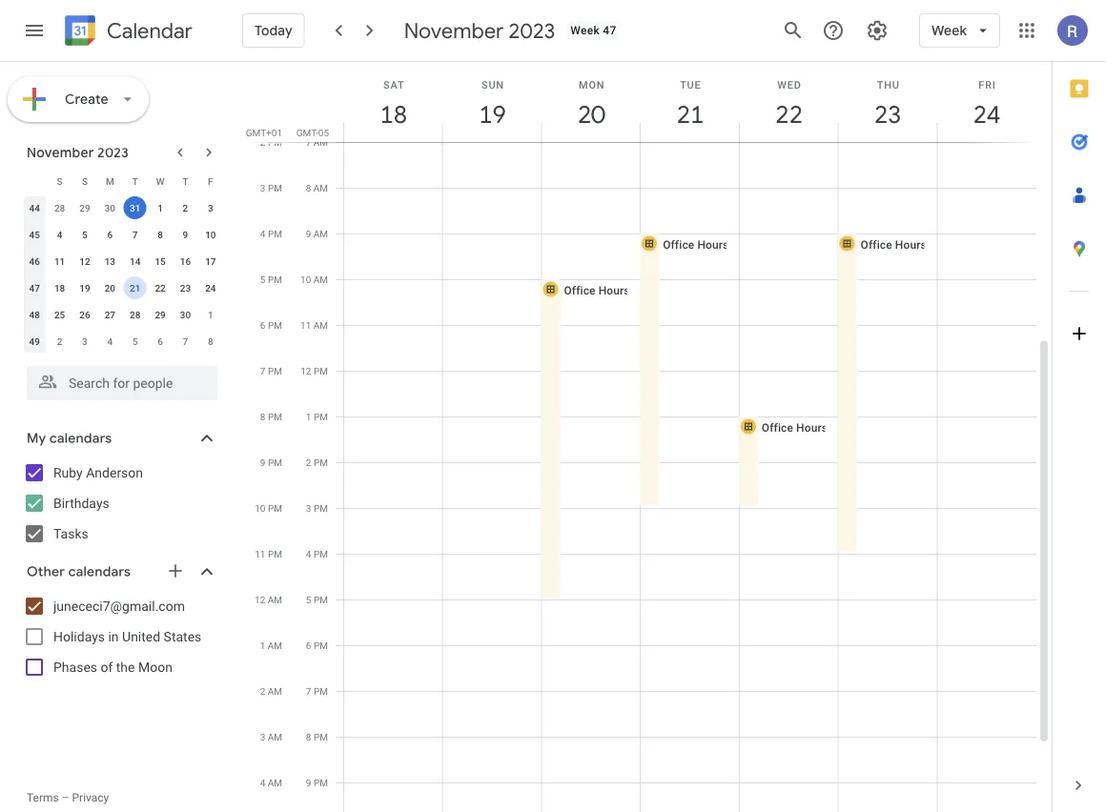 Task type: describe. For each thing, give the bounding box(es) containing it.
pm left the 12 pm
[[268, 365, 282, 377]]

other calendars
[[27, 564, 131, 581]]

30 element
[[174, 303, 197, 326]]

48
[[29, 309, 40, 320]]

december 3 element
[[73, 330, 96, 353]]

20 column header
[[541, 62, 641, 142]]

row containing 44
[[22, 195, 223, 221]]

24 element
[[199, 277, 222, 300]]

9 inside november 2023 grid
[[183, 229, 188, 240]]

29 for 29 element
[[155, 309, 166, 320]]

15
[[155, 256, 166, 267]]

moon
[[138, 660, 173, 675]]

other
[[27, 564, 65, 581]]

20 inside grid
[[105, 282, 115, 294]]

0 horizontal spatial 8 pm
[[260, 411, 282, 423]]

1 t from the left
[[132, 176, 138, 187]]

sat 18
[[379, 79, 406, 130]]

am for 10 am
[[314, 274, 328, 285]]

4 right 10 element
[[260, 228, 266, 239]]

9 up 10 am
[[306, 228, 311, 239]]

3 down 2 am
[[260, 732, 265, 743]]

holidays in united states
[[53, 629, 202, 645]]

28 for "october 28" element at left top
[[54, 202, 65, 214]]

privacy
[[72, 792, 109, 805]]

3 right december 2 element at the left top of the page
[[82, 336, 88, 347]]

18 inside 18 column header
[[379, 99, 406, 130]]

terms – privacy
[[27, 792, 109, 805]]

pm left 11 am
[[268, 320, 282, 331]]

1 vertical spatial november 2023
[[27, 144, 129, 161]]

today
[[255, 22, 293, 39]]

pm right 1 am at bottom left
[[314, 640, 328, 651]]

pm right 4 am
[[314, 777, 328, 789]]

other calendars button
[[4, 557, 237, 588]]

week for week 47
[[571, 24, 600, 37]]

1 pm
[[306, 411, 328, 423]]

7 left the 12 pm
[[260, 365, 266, 377]]

11 pm
[[255, 548, 282, 560]]

row containing 48
[[22, 301, 223, 328]]

holidays
[[53, 629, 105, 645]]

5 left 10 am
[[260, 274, 266, 285]]

row containing 46
[[22, 248, 223, 275]]

pm left 9 am
[[268, 228, 282, 239]]

1 horizontal spatial 7 pm
[[306, 686, 328, 697]]

26 element
[[73, 303, 96, 326]]

2 down 1 am at bottom left
[[260, 686, 265, 697]]

10 pm
[[255, 503, 282, 514]]

8 up 15 element
[[158, 229, 163, 240]]

4 am
[[260, 777, 282, 789]]

10 am
[[300, 274, 328, 285]]

am for 3 am
[[268, 732, 282, 743]]

my calendars
[[27, 430, 112, 447]]

october 31, today element
[[124, 196, 147, 219]]

25
[[54, 309, 65, 320]]

pm down "10 pm"
[[268, 548, 282, 560]]

other calendars list
[[4, 591, 237, 683]]

birthdays
[[53, 496, 109, 511]]

20 element
[[99, 277, 121, 300]]

0 horizontal spatial 2 pm
[[260, 136, 282, 148]]

0 horizontal spatial 9 pm
[[260, 457, 282, 468]]

26
[[79, 309, 90, 320]]

9 right 4 am
[[306, 777, 311, 789]]

1 vertical spatial 3 pm
[[306, 503, 328, 514]]

24 inside column header
[[972, 99, 1000, 130]]

8 up 9 am
[[306, 182, 311, 194]]

calendars for other calendars
[[68, 564, 131, 581]]

21 cell
[[123, 275, 148, 301]]

0 vertical spatial 5 pm
[[260, 274, 282, 285]]

27
[[105, 309, 115, 320]]

17 element
[[199, 250, 222, 273]]

31
[[130, 202, 141, 214]]

5 right 12 am
[[306, 594, 311, 606]]

8 am
[[306, 182, 328, 194]]

15 element
[[149, 250, 172, 273]]

9 up "10 pm"
[[260, 457, 266, 468]]

row containing 49
[[22, 328, 223, 355]]

am for 12 am
[[268, 594, 282, 606]]

20 link
[[570, 93, 614, 136]]

9 am
[[306, 228, 328, 239]]

tasks
[[53, 526, 88, 542]]

12 for 12 pm
[[301, 365, 311, 377]]

05
[[318, 127, 329, 138]]

grid containing 18
[[244, 62, 1052, 813]]

3 right f
[[260, 182, 266, 194]]

2 inside december 2 element
[[57, 336, 62, 347]]

mon 20
[[577, 79, 605, 130]]

24 inside row
[[205, 282, 216, 294]]

18 inside 18 element
[[54, 282, 65, 294]]

calendar
[[107, 18, 193, 44]]

pm left 1 pm
[[268, 411, 282, 423]]

1 horizontal spatial 8 pm
[[306, 732, 328, 743]]

3 right "10 pm"
[[306, 503, 311, 514]]

7 down 31 cell
[[132, 229, 138, 240]]

21 column header
[[640, 62, 740, 142]]

23 link
[[866, 93, 910, 136]]

wed 22
[[775, 79, 802, 130]]

sun 19
[[478, 79, 505, 130]]

my
[[27, 430, 46, 447]]

7 right 2 am
[[306, 686, 311, 697]]

mon
[[579, 79, 605, 91]]

pm down the 12 pm
[[314, 411, 328, 423]]

11 for 11
[[54, 256, 65, 267]]

2 left gmt-
[[260, 136, 266, 148]]

12 element
[[73, 250, 96, 273]]

my calendars list
[[4, 458, 237, 549]]

the
[[116, 660, 135, 675]]

december 2 element
[[48, 330, 71, 353]]

week for week
[[932, 22, 967, 39]]

f
[[208, 176, 213, 187]]

1 vertical spatial november
[[27, 144, 94, 161]]

week 47
[[571, 24, 617, 37]]

gmt+01
[[246, 127, 282, 138]]

21 inside column header
[[676, 99, 703, 130]]

45
[[29, 229, 40, 240]]

0 vertical spatial 4 pm
[[260, 228, 282, 239]]

16 element
[[174, 250, 197, 273]]

19 column header
[[442, 62, 542, 142]]

1 am
[[260, 640, 282, 651]]

in
[[108, 629, 119, 645]]

0 vertical spatial 2023
[[509, 17, 555, 44]]

1 horizontal spatial 2 pm
[[306, 457, 328, 468]]

8 right the 3 am
[[306, 732, 311, 743]]

row group inside november 2023 grid
[[22, 195, 223, 355]]

19 element
[[73, 277, 96, 300]]

17
[[205, 256, 216, 267]]

11 element
[[48, 250, 71, 273]]

tue
[[680, 79, 702, 91]]

create button
[[8, 76, 149, 122]]

tue 21
[[676, 79, 703, 130]]

1 right 31 cell
[[158, 202, 163, 214]]

pm right "10 pm"
[[314, 503, 328, 514]]

pm left 10 am
[[268, 274, 282, 285]]

states
[[164, 629, 202, 645]]

privacy link
[[72, 792, 109, 805]]

november 2023 grid
[[18, 168, 223, 355]]

united
[[122, 629, 160, 645]]

23 column header
[[838, 62, 938, 142]]

m
[[106, 176, 114, 187]]

1 for 1 pm
[[306, 411, 311, 423]]

6 left 11 am
[[260, 320, 266, 331]]

1 horizontal spatial 4 pm
[[306, 548, 328, 560]]

fri
[[979, 79, 997, 91]]

28 for 28 element
[[130, 309, 141, 320]]

22 link
[[768, 93, 811, 136]]

ruby anderson
[[53, 465, 143, 481]]

7 left 05
[[306, 136, 311, 148]]

19 link
[[471, 93, 515, 136]]

49
[[29, 336, 40, 347]]

13
[[105, 256, 115, 267]]

11 for 11 pm
[[255, 548, 266, 560]]

14
[[130, 256, 141, 267]]

23 inside column header
[[874, 99, 901, 130]]

19 inside column header
[[478, 99, 505, 130]]

1 vertical spatial 9 pm
[[306, 777, 328, 789]]

16
[[180, 256, 191, 267]]

1 for 1 am
[[260, 640, 265, 651]]

sun
[[482, 79, 505, 91]]

27 element
[[99, 303, 121, 326]]

october 30 element
[[99, 196, 121, 219]]

6 right the december 5 element
[[158, 336, 163, 347]]

10 for 10
[[205, 229, 216, 240]]

junececi7@gmail.com
[[53, 599, 185, 614]]

pm up "10 pm"
[[268, 457, 282, 468]]

24 link
[[965, 93, 1009, 136]]



Task type: locate. For each thing, give the bounding box(es) containing it.
7 right december 6 element
[[183, 336, 188, 347]]

0 horizontal spatial 3 pm
[[260, 182, 282, 194]]

30 for 30 element
[[180, 309, 191, 320]]

22
[[775, 99, 802, 130], [155, 282, 166, 294]]

am down 9 am
[[314, 274, 328, 285]]

row containing s
[[22, 168, 223, 195]]

calendars for my calendars
[[49, 430, 112, 447]]

47
[[603, 24, 617, 37], [29, 282, 40, 294]]

1 horizontal spatial 21
[[676, 99, 703, 130]]

december 5 element
[[124, 330, 147, 353]]

30 for october 30 element
[[105, 202, 115, 214]]

hours
[[698, 238, 729, 251], [895, 238, 927, 251], [599, 284, 630, 297], [797, 421, 828, 434]]

22 column header
[[739, 62, 839, 142]]

18 element
[[48, 277, 71, 300]]

1 horizontal spatial 2023
[[509, 17, 555, 44]]

0 vertical spatial 24
[[972, 99, 1000, 130]]

1 vertical spatial 10
[[300, 274, 311, 285]]

5 pm
[[260, 274, 282, 285], [306, 594, 328, 606]]

december 4 element
[[99, 330, 121, 353]]

0 vertical spatial 3 pm
[[260, 182, 282, 194]]

6 pm left 11 am
[[260, 320, 282, 331]]

12 am
[[255, 594, 282, 606]]

2 vertical spatial 10
[[255, 503, 266, 514]]

pm up 1 pm
[[314, 365, 328, 377]]

2 horizontal spatial 11
[[300, 320, 311, 331]]

1 horizontal spatial 6 pm
[[306, 640, 328, 651]]

0 horizontal spatial 11
[[54, 256, 65, 267]]

0 horizontal spatial 12
[[79, 256, 90, 267]]

0 horizontal spatial 24
[[205, 282, 216, 294]]

21 inside cell
[[130, 282, 141, 294]]

4 right the 45
[[57, 229, 62, 240]]

5 pm left 10 am
[[260, 274, 282, 285]]

1 vertical spatial 19
[[79, 282, 90, 294]]

2023 left week 47 at the right top of page
[[509, 17, 555, 44]]

5 pm right 12 am
[[306, 594, 328, 606]]

7 pm left the 12 pm
[[260, 365, 282, 377]]

terms link
[[27, 792, 59, 805]]

december 8 element
[[199, 330, 222, 353]]

am down 2 am
[[268, 732, 282, 743]]

0 horizontal spatial 30
[[105, 202, 115, 214]]

0 horizontal spatial 6 pm
[[260, 320, 282, 331]]

29
[[79, 202, 90, 214], [155, 309, 166, 320]]

october 28 element
[[48, 196, 71, 219]]

am down 8 am
[[314, 228, 328, 239]]

1 horizontal spatial 19
[[478, 99, 505, 130]]

row group containing 44
[[22, 195, 223, 355]]

2 row from the top
[[22, 195, 223, 221]]

2 t from the left
[[183, 176, 188, 187]]

row containing 47
[[22, 275, 223, 301]]

am up the 12 pm
[[314, 320, 328, 331]]

22 inside wed 22
[[775, 99, 802, 130]]

calendar heading
[[103, 18, 193, 44]]

0 vertical spatial 7 pm
[[260, 365, 282, 377]]

0 vertical spatial 29
[[79, 202, 90, 214]]

office hours remade button
[[639, 233, 775, 508], [837, 233, 972, 554], [540, 279, 676, 600], [738, 416, 874, 508]]

8 right december 7 element
[[208, 336, 213, 347]]

0 vertical spatial 30
[[105, 202, 115, 214]]

today button
[[242, 8, 305, 53]]

30 right 29 element
[[180, 309, 191, 320]]

am up 8 am
[[314, 136, 328, 148]]

13 element
[[99, 250, 121, 273]]

47 left 18 element
[[29, 282, 40, 294]]

1 vertical spatial 47
[[29, 282, 40, 294]]

pm left gmt-
[[268, 136, 282, 148]]

9 pm up "10 pm"
[[260, 457, 282, 468]]

row group
[[22, 195, 223, 355]]

10 for 10 am
[[300, 274, 311, 285]]

5 down october 29 element at the top of page
[[82, 229, 88, 240]]

3 pm
[[260, 182, 282, 194], [306, 503, 328, 514]]

my calendars button
[[4, 424, 237, 454]]

w
[[156, 176, 165, 187]]

sat
[[383, 79, 405, 91]]

46
[[29, 256, 40, 267]]

1 down the 12 pm
[[306, 411, 311, 423]]

30
[[105, 202, 115, 214], [180, 309, 191, 320]]

28 inside "october 28" element
[[54, 202, 65, 214]]

29 for october 29 element at the top of page
[[79, 202, 90, 214]]

of
[[101, 660, 113, 675]]

november 2023 up m
[[27, 144, 129, 161]]

week
[[932, 22, 967, 39], [571, 24, 600, 37]]

3 am
[[260, 732, 282, 743]]

pm right 11 pm in the left bottom of the page
[[314, 548, 328, 560]]

28 right 44
[[54, 202, 65, 214]]

22 right 21 cell
[[155, 282, 166, 294]]

6 right 1 am at bottom left
[[306, 640, 311, 651]]

0 horizontal spatial 29
[[79, 202, 90, 214]]

settings menu image
[[866, 19, 889, 42]]

thu
[[877, 79, 900, 91]]

2 pm left gmt-
[[260, 136, 282, 148]]

0 vertical spatial calendars
[[49, 430, 112, 447]]

november 2023
[[404, 17, 555, 44], [27, 144, 129, 161]]

12 inside november 2023 grid
[[79, 256, 90, 267]]

9
[[306, 228, 311, 239], [183, 229, 188, 240], [260, 457, 266, 468], [306, 777, 311, 789]]

november
[[404, 17, 504, 44], [27, 144, 94, 161]]

1 row from the top
[[22, 168, 223, 195]]

18 link
[[372, 93, 416, 136]]

thu 23
[[874, 79, 901, 130]]

None search field
[[0, 359, 237, 401]]

19 inside november 2023 grid
[[79, 282, 90, 294]]

0 vertical spatial 20
[[577, 99, 604, 130]]

3 pm left 8 am
[[260, 182, 282, 194]]

1 vertical spatial 12
[[301, 365, 311, 377]]

1 for december 1 element
[[208, 309, 213, 320]]

am for 1 am
[[268, 640, 282, 651]]

0 horizontal spatial 22
[[155, 282, 166, 294]]

week right settings menu icon on the right of the page
[[932, 22, 967, 39]]

1 horizontal spatial 12
[[255, 594, 265, 606]]

4 right 11 pm in the left bottom of the page
[[306, 548, 311, 560]]

1 vertical spatial 29
[[155, 309, 166, 320]]

21 element
[[124, 277, 147, 300]]

20
[[577, 99, 604, 130], [105, 282, 115, 294]]

24 down the 'fri'
[[972, 99, 1000, 130]]

0 horizontal spatial november
[[27, 144, 94, 161]]

0 vertical spatial november
[[404, 17, 504, 44]]

t left w
[[132, 176, 138, 187]]

1 horizontal spatial 20
[[577, 99, 604, 130]]

28 inside 28 element
[[130, 309, 141, 320]]

20 down mon
[[577, 99, 604, 130]]

28
[[54, 202, 65, 214], [130, 309, 141, 320]]

0 vertical spatial november 2023
[[404, 17, 555, 44]]

calendars up the ruby
[[49, 430, 112, 447]]

am
[[314, 136, 328, 148], [314, 182, 328, 194], [314, 228, 328, 239], [314, 274, 328, 285], [314, 320, 328, 331], [268, 594, 282, 606], [268, 640, 282, 651], [268, 686, 282, 697], [268, 732, 282, 743], [268, 777, 282, 789]]

0 vertical spatial 9 pm
[[260, 457, 282, 468]]

11 inside november 2023 grid
[[54, 256, 65, 267]]

add other calendars image
[[166, 562, 185, 581]]

0 horizontal spatial 5 pm
[[260, 274, 282, 285]]

1 horizontal spatial 30
[[180, 309, 191, 320]]

12 right 11 element
[[79, 256, 90, 267]]

2 right 31 cell
[[183, 202, 188, 214]]

1 horizontal spatial 3 pm
[[306, 503, 328, 514]]

1 vertical spatial 21
[[130, 282, 141, 294]]

1 vertical spatial 6 pm
[[306, 640, 328, 651]]

0 vertical spatial 47
[[603, 24, 617, 37]]

23 inside row
[[180, 282, 191, 294]]

1 vertical spatial 5 pm
[[306, 594, 328, 606]]

22 down wed on the top right of page
[[775, 99, 802, 130]]

2 s from the left
[[82, 176, 88, 187]]

10 inside 10 element
[[205, 229, 216, 240]]

21
[[676, 99, 703, 130], [130, 282, 141, 294]]

0 vertical spatial 6 pm
[[260, 320, 282, 331]]

calendars
[[49, 430, 112, 447], [68, 564, 131, 581]]

0 vertical spatial 10
[[205, 229, 216, 240]]

22 element
[[149, 277, 172, 300]]

6 row from the top
[[22, 301, 223, 328]]

gmt-
[[296, 127, 318, 138]]

9 pm
[[260, 457, 282, 468], [306, 777, 328, 789]]

5 row from the top
[[22, 275, 223, 301]]

6
[[107, 229, 113, 240], [260, 320, 266, 331], [158, 336, 163, 347], [306, 640, 311, 651]]

21 link
[[669, 93, 713, 136]]

november up "october 28" element at left top
[[27, 144, 94, 161]]

week up mon
[[571, 24, 600, 37]]

calendars up 'junececi7@gmail.com'
[[68, 564, 131, 581]]

4 row from the top
[[22, 248, 223, 275]]

12 for 12
[[79, 256, 90, 267]]

4 down the 3 am
[[260, 777, 265, 789]]

calendars inside dropdown button
[[68, 564, 131, 581]]

18 column header
[[343, 62, 443, 142]]

4
[[260, 228, 266, 239], [57, 229, 62, 240], [107, 336, 113, 347], [306, 548, 311, 560], [260, 777, 265, 789]]

1 horizontal spatial november 2023
[[404, 17, 555, 44]]

1 s from the left
[[57, 176, 63, 187]]

pm right 2 am
[[314, 686, 328, 697]]

0 horizontal spatial 21
[[130, 282, 141, 294]]

pm
[[268, 136, 282, 148], [268, 182, 282, 194], [268, 228, 282, 239], [268, 274, 282, 285], [268, 320, 282, 331], [268, 365, 282, 377], [314, 365, 328, 377], [268, 411, 282, 423], [314, 411, 328, 423], [268, 457, 282, 468], [314, 457, 328, 468], [268, 503, 282, 514], [314, 503, 328, 514], [268, 548, 282, 560], [314, 548, 328, 560], [314, 594, 328, 606], [314, 640, 328, 651], [314, 686, 328, 697], [314, 732, 328, 743], [314, 777, 328, 789]]

25 element
[[48, 303, 71, 326]]

Search for people text field
[[38, 366, 206, 401]]

row
[[22, 168, 223, 195], [22, 195, 223, 221], [22, 221, 223, 248], [22, 248, 223, 275], [22, 275, 223, 301], [22, 301, 223, 328], [22, 328, 223, 355]]

29 right "october 28" element at left top
[[79, 202, 90, 214]]

24 column header
[[937, 62, 1037, 142]]

23 element
[[174, 277, 197, 300]]

0 horizontal spatial 7 pm
[[260, 365, 282, 377]]

1 horizontal spatial 29
[[155, 309, 166, 320]]

1 vertical spatial 22
[[155, 282, 166, 294]]

1 vertical spatial 8 pm
[[306, 732, 328, 743]]

5 right december 4 element
[[132, 336, 138, 347]]

11 for 11 am
[[300, 320, 311, 331]]

28 element
[[124, 303, 147, 326]]

0 vertical spatial 19
[[478, 99, 505, 130]]

december 1 element
[[199, 303, 222, 326]]

row containing 45
[[22, 221, 223, 248]]

pm left 8 am
[[268, 182, 282, 194]]

2 left december 3 element at top
[[57, 336, 62, 347]]

4 right december 3 element at top
[[107, 336, 113, 347]]

week inside week popup button
[[932, 22, 967, 39]]

am down the 3 am
[[268, 777, 282, 789]]

0 horizontal spatial 2023
[[97, 144, 129, 161]]

office
[[663, 238, 695, 251], [861, 238, 893, 251], [564, 284, 596, 297], [762, 421, 794, 434]]

0 horizontal spatial week
[[571, 24, 600, 37]]

23 right 22 element
[[180, 282, 191, 294]]

december 7 element
[[174, 330, 197, 353]]

2 horizontal spatial 10
[[300, 274, 311, 285]]

18 down sat
[[379, 99, 406, 130]]

7
[[306, 136, 311, 148], [132, 229, 138, 240], [183, 336, 188, 347], [260, 365, 266, 377], [306, 686, 311, 697]]

2 am
[[260, 686, 282, 697]]

18
[[379, 99, 406, 130], [54, 282, 65, 294]]

am for 9 am
[[314, 228, 328, 239]]

0 vertical spatial 11
[[54, 256, 65, 267]]

am for 4 am
[[268, 777, 282, 789]]

s left m
[[82, 176, 88, 187]]

14 element
[[124, 250, 147, 273]]

calendar element
[[61, 11, 193, 53]]

1 vertical spatial 20
[[105, 282, 115, 294]]

–
[[62, 792, 69, 805]]

0 horizontal spatial s
[[57, 176, 63, 187]]

23
[[874, 99, 901, 130], [180, 282, 191, 294]]

1 horizontal spatial 28
[[130, 309, 141, 320]]

19
[[478, 99, 505, 130], [79, 282, 90, 294]]

10 element
[[199, 223, 222, 246]]

7 am
[[306, 136, 328, 148]]

10 for 10 pm
[[255, 503, 266, 514]]

am for 11 am
[[314, 320, 328, 331]]

week button
[[920, 8, 1001, 53]]

0 vertical spatial 12
[[79, 256, 90, 267]]

1 vertical spatial 28
[[130, 309, 141, 320]]

0 vertical spatial 22
[[775, 99, 802, 130]]

2 vertical spatial 12
[[255, 594, 265, 606]]

8 left 1 pm
[[260, 411, 266, 423]]

calendars inside dropdown button
[[49, 430, 112, 447]]

november up sun
[[404, 17, 504, 44]]

29 right 28 element
[[155, 309, 166, 320]]

1 vertical spatial 2023
[[97, 144, 129, 161]]

am up 9 am
[[314, 182, 328, 194]]

19 right 18 element
[[79, 282, 90, 294]]

fri 24
[[972, 79, 1000, 130]]

wed
[[778, 79, 802, 91]]

0 vertical spatial 18
[[379, 99, 406, 130]]

2 pm down 1 pm
[[306, 457, 328, 468]]

0 horizontal spatial 28
[[54, 202, 65, 214]]

2 vertical spatial 11
[[255, 548, 266, 560]]

pm right 12 am
[[314, 594, 328, 606]]

12 for 12 am
[[255, 594, 265, 606]]

10 up 11 am
[[300, 274, 311, 285]]

2023
[[509, 17, 555, 44], [97, 144, 129, 161]]

1 horizontal spatial 47
[[603, 24, 617, 37]]

7 row from the top
[[22, 328, 223, 355]]

8 pm right the 3 am
[[306, 732, 328, 743]]

0 vertical spatial 21
[[676, 99, 703, 130]]

1 right 30 element
[[208, 309, 213, 320]]

am up 2 am
[[268, 640, 282, 651]]

grid
[[244, 62, 1052, 813]]

gmt-05
[[296, 127, 329, 138]]

1 vertical spatial 4 pm
[[306, 548, 328, 560]]

1 horizontal spatial 22
[[775, 99, 802, 130]]

1 horizontal spatial 10
[[255, 503, 266, 514]]

4 pm right 11 pm in the left bottom of the page
[[306, 548, 328, 560]]

19 down sun
[[478, 99, 505, 130]]

1 horizontal spatial t
[[183, 176, 188, 187]]

12 down 11 am
[[301, 365, 311, 377]]

ruby
[[53, 465, 83, 481]]

3 row from the top
[[22, 221, 223, 248]]

tab list
[[1053, 62, 1106, 759]]

22 inside november 2023 grid
[[155, 282, 166, 294]]

24 right "23" element
[[205, 282, 216, 294]]

1 horizontal spatial 18
[[379, 99, 406, 130]]

23 down thu
[[874, 99, 901, 130]]

anderson
[[86, 465, 143, 481]]

9 left 10 element
[[183, 229, 188, 240]]

am for 8 am
[[314, 182, 328, 194]]

0 horizontal spatial 19
[[79, 282, 90, 294]]

31 cell
[[123, 195, 148, 221]]

12 pm
[[301, 365, 328, 377]]

0 horizontal spatial 20
[[105, 282, 115, 294]]

0 vertical spatial 23
[[874, 99, 901, 130]]

main drawer image
[[23, 19, 46, 42]]

8 pm left 1 pm
[[260, 411, 282, 423]]

11 am
[[300, 320, 328, 331]]

pm down 1 pm
[[314, 457, 328, 468]]

0 horizontal spatial 18
[[54, 282, 65, 294]]

44
[[29, 202, 40, 214]]

0 horizontal spatial 47
[[29, 282, 40, 294]]

2023 up m
[[97, 144, 129, 161]]

9 pm right 4 am
[[306, 777, 328, 789]]

1 vertical spatial 11
[[300, 320, 311, 331]]

2 horizontal spatial 12
[[301, 365, 311, 377]]

1 horizontal spatial 9 pm
[[306, 777, 328, 789]]

6 pm
[[260, 320, 282, 331], [306, 640, 328, 651]]

3 down f
[[208, 202, 213, 214]]

october 29 element
[[73, 196, 96, 219]]

4 pm
[[260, 228, 282, 239], [306, 548, 328, 560]]

0 horizontal spatial 4 pm
[[260, 228, 282, 239]]

47 inside row group
[[29, 282, 40, 294]]

7 pm right 2 am
[[306, 686, 328, 697]]

phases of the moon
[[53, 660, 173, 675]]

create
[[65, 91, 109, 108]]

1 horizontal spatial 24
[[972, 99, 1000, 130]]

30 right october 29 element at the top of page
[[105, 202, 115, 214]]

remade
[[732, 238, 775, 251], [930, 238, 972, 251], [633, 284, 676, 297], [831, 421, 874, 434]]

december 6 element
[[149, 330, 172, 353]]

am down 1 am at bottom left
[[268, 686, 282, 697]]

phases
[[53, 660, 97, 675]]

s
[[57, 176, 63, 187], [82, 176, 88, 187]]

47 up mon
[[603, 24, 617, 37]]

1 vertical spatial calendars
[[68, 564, 131, 581]]

29 element
[[149, 303, 172, 326]]

2 down 1 pm
[[306, 457, 311, 468]]

am for 7 am
[[314, 136, 328, 148]]

pm up 11 pm in the left bottom of the page
[[268, 503, 282, 514]]

6 up the 13 element
[[107, 229, 113, 240]]

1 vertical spatial 2 pm
[[306, 457, 328, 468]]

1 horizontal spatial s
[[82, 176, 88, 187]]

1 horizontal spatial 5 pm
[[306, 594, 328, 606]]

terms
[[27, 792, 59, 805]]

1 vertical spatial 30
[[180, 309, 191, 320]]

18 left the 19 element
[[54, 282, 65, 294]]

am for 2 am
[[268, 686, 282, 697]]

pm right the 3 am
[[314, 732, 328, 743]]

20 inside the mon 20
[[577, 99, 604, 130]]

1 horizontal spatial november
[[404, 17, 504, 44]]

0 vertical spatial 8 pm
[[260, 411, 282, 423]]

0 horizontal spatial 10
[[205, 229, 216, 240]]

11 right 46
[[54, 256, 65, 267]]



Task type: vqa. For each thing, say whether or not it's contained in the screenshot.


